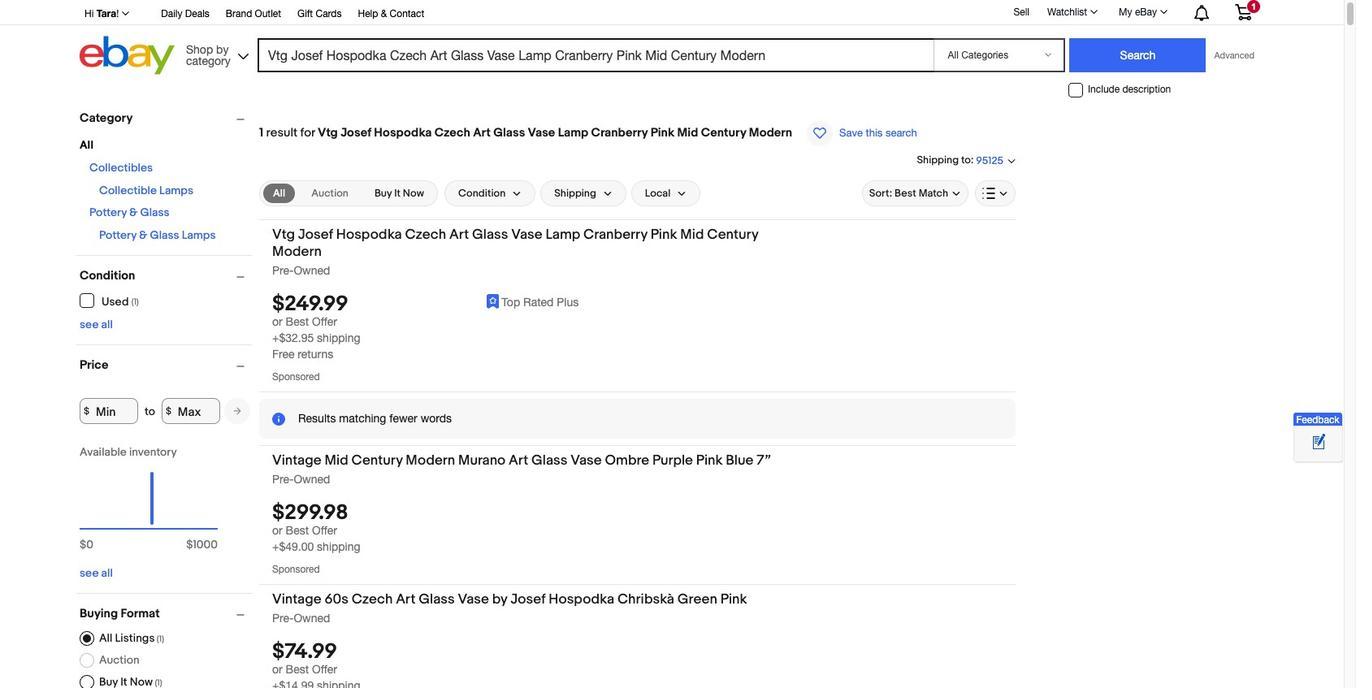 Task type: vqa. For each thing, say whether or not it's contained in the screenshot.
mid within the VTG JOSEF HOSPODKA CZECH ART GLASS VASE LAMP CRANBERRY PINK MID CENTURY MODERN PRE-OWNED
yes



Task type: locate. For each thing, give the bounding box(es) containing it.
1 horizontal spatial vtg
[[318, 125, 338, 141]]

pre- for $249.99
[[272, 264, 294, 277]]

shipping inside dropdown button
[[555, 187, 597, 200]]

results matching fewer words region
[[259, 399, 1016, 439]]

pre- inside vtg josef hospodka czech art glass vase lamp cranberry pink mid century modern pre-owned
[[272, 264, 294, 277]]

condition button up vtg josef hospodka czech art glass vase lamp cranberry pink mid century modern heading at the top
[[445, 180, 536, 206]]

1 up advanced
[[1252, 2, 1257, 11]]

blue
[[726, 453, 754, 469]]

words
[[421, 412, 452, 425]]

2 pre- from the top
[[272, 473, 294, 486]]

0 vertical spatial owned
[[294, 264, 330, 277]]

0 vertical spatial all
[[80, 138, 93, 152]]

1 pre- from the top
[[272, 264, 294, 277]]

auction down all listings (1)
[[99, 654, 139, 667]]

shipping down $299.98
[[317, 541, 361, 554]]

2 vertical spatial mid
[[325, 453, 348, 469]]

offer inside $74.99 or best offer
[[312, 664, 337, 677]]

0 horizontal spatial modern
[[272, 244, 322, 260]]

lamp down shipping dropdown button
[[546, 227, 581, 243]]

all left auction link
[[273, 187, 286, 200]]

vintage for $299.98
[[272, 453, 322, 469]]

pink inside vtg josef hospodka czech art glass vase lamp cranberry pink mid century modern pre-owned
[[651, 227, 677, 243]]

this
[[866, 127, 883, 139]]

1 horizontal spatial 1
[[1252, 2, 1257, 11]]

0 vertical spatial shipping
[[317, 332, 361, 345]]

graph of available inventory between $0 and $1000+ image
[[80, 445, 218, 560]]

1 vertical spatial by
[[492, 592, 508, 608]]

1000
[[193, 538, 218, 552]]

see for price
[[80, 567, 99, 580]]

$ up buying format dropdown button
[[186, 538, 193, 552]]

by
[[216, 43, 229, 56], [492, 592, 508, 608]]

vintage for $74.99
[[272, 592, 322, 608]]

all up buying
[[101, 567, 113, 580]]

None submit
[[1070, 38, 1207, 72]]

shop
[[186, 43, 213, 56]]

pink up local dropdown button
[[651, 125, 675, 141]]

vtg inside vtg josef hospodka czech art glass vase lamp cranberry pink mid century modern pre-owned
[[272, 227, 295, 243]]

sell
[[1014, 6, 1030, 18]]

1 owned from the top
[[294, 264, 330, 277]]

$74.99
[[272, 640, 337, 665]]

1 vertical spatial vtg
[[272, 227, 295, 243]]

see all button
[[80, 318, 113, 332], [80, 567, 113, 580]]

rated
[[524, 296, 554, 309]]

mid down local dropdown button
[[681, 227, 704, 243]]

2 vertical spatial century
[[352, 453, 403, 469]]

modern down the words
[[406, 453, 455, 469]]

art inside vintage mid century modern murano art glass vase ombre purple pink blue 7" pre-owned
[[509, 453, 529, 469]]

0 vertical spatial auction
[[312, 187, 349, 200]]

owned inside vtg josef hospodka czech art glass vase lamp cranberry pink mid century modern pre-owned
[[294, 264, 330, 277]]

modern left save
[[749, 125, 793, 141]]

help & contact link
[[358, 6, 425, 24]]

0 vertical spatial or
[[272, 315, 283, 328]]

1 vertical spatial hospodka
[[336, 227, 402, 243]]

category button
[[80, 111, 252, 126]]

cranberry down shipping dropdown button
[[584, 227, 648, 243]]

0 horizontal spatial vtg
[[272, 227, 295, 243]]

$299.98
[[272, 501, 348, 526]]

all down category
[[80, 138, 93, 152]]

(1) inside all listings (1)
[[157, 634, 164, 645]]

to left maximum value in $ text box
[[145, 404, 155, 418]]

account navigation
[[76, 0, 1265, 25]]

vtg
[[318, 125, 338, 141], [272, 227, 295, 243]]

see all down used in the top left of the page
[[80, 318, 113, 332]]

mid up local dropdown button
[[678, 125, 699, 141]]

shop by category button
[[179, 36, 252, 71]]

0 vertical spatial vintage
[[272, 453, 322, 469]]

0 vertical spatial modern
[[749, 125, 793, 141]]

art inside vintage 60s czech art glass vase by josef hospodka chribskà green pink pre-owned
[[396, 592, 416, 608]]

or inside $299.98 or best offer +$49.00 shipping
[[272, 524, 283, 537]]

century inside vintage mid century modern murano art glass vase ombre purple pink blue 7" pre-owned
[[352, 453, 403, 469]]

condition up vtg josef hospodka czech art glass vase lamp cranberry pink mid century modern heading at the top
[[458, 187, 506, 200]]

owned
[[294, 264, 330, 277], [294, 473, 330, 486], [294, 612, 330, 625]]

cranberry
[[591, 125, 648, 141], [584, 227, 648, 243]]

1 for 1 result for vtg josef hospodka czech art glass vase lamp cranberry pink mid century modern
[[259, 125, 264, 141]]

1 vertical spatial cranberry
[[584, 227, 648, 243]]

see all button down used in the top left of the page
[[80, 318, 113, 332]]

shop by category banner
[[76, 0, 1265, 79]]

& inside account 'navigation'
[[381, 8, 387, 20]]

1 vertical spatial pottery
[[99, 228, 137, 242]]

vintage left 60s
[[272, 592, 322, 608]]

& down collectible
[[129, 206, 138, 219]]

2 vertical spatial pre-
[[272, 612, 294, 625]]

2 vertical spatial modern
[[406, 453, 455, 469]]

modern up $249.99
[[272, 244, 322, 260]]

1 vertical spatial to
[[145, 404, 155, 418]]

condition button
[[445, 180, 536, 206], [80, 268, 252, 284]]

0 horizontal spatial by
[[216, 43, 229, 56]]

main content containing $249.99
[[259, 103, 1016, 689]]

3 pre- from the top
[[272, 612, 294, 625]]

0 vertical spatial pre-
[[272, 264, 294, 277]]

my ebay link
[[1111, 2, 1176, 22]]

best inside the 'sort: best match' dropdown button
[[895, 187, 917, 200]]

0 horizontal spatial to
[[145, 404, 155, 418]]

0 vertical spatial lamp
[[558, 125, 589, 141]]

category
[[80, 111, 133, 126]]

local button
[[632, 180, 701, 206]]

shipping up match
[[917, 154, 959, 167]]

& right help
[[381, 8, 387, 20]]

$249.99
[[272, 292, 348, 317]]

collectible lamps link
[[99, 184, 193, 198]]

1 horizontal spatial condition
[[458, 187, 506, 200]]

all
[[80, 138, 93, 152], [273, 187, 286, 200], [99, 632, 113, 645]]

pre- up $299.98
[[272, 473, 294, 486]]

& down the pottery & glass
[[139, 228, 147, 242]]

1 horizontal spatial (1)
[[157, 634, 164, 645]]

0 horizontal spatial &
[[129, 206, 138, 219]]

1 horizontal spatial josef
[[341, 125, 372, 141]]

or inside $74.99 or best offer
[[272, 664, 283, 677]]

2 see from the top
[[80, 567, 99, 580]]

hospodka inside vtg josef hospodka czech art glass vase lamp cranberry pink mid century modern pre-owned
[[336, 227, 402, 243]]

to
[[962, 154, 971, 167], [145, 404, 155, 418]]

0 vertical spatial cranberry
[[591, 125, 648, 141]]

0 horizontal spatial 1
[[259, 125, 264, 141]]

0 horizontal spatial (1)
[[132, 296, 139, 307]]

1 vertical spatial shipping
[[317, 541, 361, 554]]

1 vertical spatial see
[[80, 567, 99, 580]]

0 horizontal spatial all
[[80, 138, 93, 152]]

3 or from the top
[[272, 664, 283, 677]]

match
[[919, 187, 949, 200]]

pre- inside vintage 60s czech art glass vase by josef hospodka chribskà green pink pre-owned
[[272, 612, 294, 625]]

0 vertical spatial shipping
[[917, 154, 959, 167]]

2 or from the top
[[272, 524, 283, 537]]

Search for anything text field
[[260, 40, 931, 71]]

1 vertical spatial shipping
[[555, 187, 597, 200]]

all down used in the top left of the page
[[101, 318, 113, 332]]

pre- inside vintage mid century modern murano art glass vase ombre purple pink blue 7" pre-owned
[[272, 473, 294, 486]]

vintage 60s czech art glass vase by josef hospodka chribskà green pink pre-owned
[[272, 592, 747, 625]]

0 vertical spatial see
[[80, 318, 99, 332]]

1 horizontal spatial by
[[492, 592, 508, 608]]

pink
[[651, 125, 675, 141], [651, 227, 677, 243], [696, 453, 723, 469], [721, 592, 747, 608]]

vtg down all 'link' in the top of the page
[[272, 227, 295, 243]]

0 vertical spatial condition button
[[445, 180, 536, 206]]

lamps right collectible
[[159, 184, 193, 198]]

include
[[1089, 84, 1120, 95]]

(1) right used in the top left of the page
[[132, 296, 139, 307]]

Maximum Value in $ text field
[[162, 398, 220, 424]]

3 offer from the top
[[312, 664, 337, 677]]

2 vertical spatial hospodka
[[549, 592, 615, 608]]

offer down 60s
[[312, 664, 337, 677]]

condition button down pottery & glass lamps link
[[80, 268, 252, 284]]

listing options selector. list view selected. image
[[983, 187, 1009, 200]]

2 vertical spatial all
[[99, 632, 113, 645]]

1 vertical spatial (1)
[[157, 634, 164, 645]]

gift cards link
[[298, 6, 342, 24]]

1 offer from the top
[[312, 315, 337, 328]]

lamp up shipping dropdown button
[[558, 125, 589, 141]]

cranberry up shipping dropdown button
[[591, 125, 648, 141]]

see all button for price
[[80, 567, 113, 580]]

art
[[473, 125, 491, 141], [450, 227, 469, 243], [509, 453, 529, 469], [396, 592, 416, 608]]

0 vertical spatial all
[[101, 318, 113, 332]]

pottery & glass lamps
[[99, 228, 216, 242]]

format
[[121, 606, 160, 622]]

see down the 0
[[80, 567, 99, 580]]

vtg josef hospodka czech art glass vase lamp cranberry pink mid century modern pre-owned
[[272, 227, 759, 277]]

1 see from the top
[[80, 318, 99, 332]]

brand
[[226, 8, 252, 20]]

1 horizontal spatial &
[[139, 228, 147, 242]]

include description
[[1089, 84, 1172, 95]]

pink left the blue in the bottom right of the page
[[696, 453, 723, 469]]

results
[[298, 412, 336, 425]]

1 left result
[[259, 125, 264, 141]]

& for pottery & glass lamps
[[139, 228, 147, 242]]

pre- up $249.99
[[272, 264, 294, 277]]

shipping up returns
[[317, 332, 361, 345]]

condition inside dropdown button
[[458, 187, 506, 200]]

1 see all from the top
[[80, 318, 113, 332]]

owned up $249.99
[[294, 264, 330, 277]]

$74.99 or best offer
[[272, 640, 337, 677]]

offer up +$49.00
[[312, 524, 337, 537]]

art inside vtg josef hospodka czech art glass vase lamp cranberry pink mid century modern pre-owned
[[450, 227, 469, 243]]

pottery
[[89, 206, 127, 219], [99, 228, 137, 242]]

daily
[[161, 8, 182, 20]]

2 vertical spatial josef
[[511, 592, 546, 608]]

matching
[[339, 412, 386, 425]]

sell link
[[1007, 6, 1037, 18]]

3 owned from the top
[[294, 612, 330, 625]]

all for price
[[101, 567, 113, 580]]

pink down local dropdown button
[[651, 227, 677, 243]]

pottery down collectible
[[89, 206, 127, 219]]

glass inside vintage mid century modern murano art glass vase ombre purple pink blue 7" pre-owned
[[532, 453, 568, 469]]

0 vertical spatial offer
[[312, 315, 337, 328]]

see up price
[[80, 318, 99, 332]]

shipping
[[317, 332, 361, 345], [317, 541, 361, 554]]

pottery down pottery & glass link
[[99, 228, 137, 242]]

2 vertical spatial czech
[[352, 592, 393, 608]]

shipping button
[[541, 180, 627, 206]]

1 horizontal spatial all
[[99, 632, 113, 645]]

2 horizontal spatial &
[[381, 8, 387, 20]]

best inside $299.98 or best offer +$49.00 shipping
[[286, 524, 309, 537]]

1 vertical spatial offer
[[312, 524, 337, 537]]

1 vertical spatial condition
[[80, 268, 135, 284]]

0 horizontal spatial shipping
[[555, 187, 597, 200]]

2 owned from the top
[[294, 473, 330, 486]]

0 horizontal spatial josef
[[298, 227, 333, 243]]

by inside vintage 60s czech art glass vase by josef hospodka chribskà green pink pre-owned
[[492, 592, 508, 608]]

vintage
[[272, 453, 322, 469], [272, 592, 322, 608]]

1 vertical spatial &
[[129, 206, 138, 219]]

modern inside vtg josef hospodka czech art glass vase lamp cranberry pink mid century modern pre-owned
[[272, 244, 322, 260]]

1 horizontal spatial to
[[962, 154, 971, 167]]

collectibles link
[[89, 161, 153, 175]]

modern inside vintage mid century modern murano art glass vase ombre purple pink blue 7" pre-owned
[[406, 453, 455, 469]]

sort:
[[870, 187, 893, 200]]

contact
[[390, 8, 425, 20]]

offer up returns
[[312, 315, 337, 328]]

shipping up vtg josef hospodka czech art glass vase lamp cranberry pink mid century modern link at the top of the page
[[555, 187, 597, 200]]

shipping inside shipping to : 95125
[[917, 154, 959, 167]]

2 vertical spatial owned
[[294, 612, 330, 625]]

0 vertical spatial pottery
[[89, 206, 127, 219]]

0 vertical spatial hospodka
[[374, 125, 432, 141]]

1 or from the top
[[272, 315, 283, 328]]

1 inside 1 link
[[1252, 2, 1257, 11]]

vintage inside vintage 60s czech art glass vase by josef hospodka chribskà green pink pre-owned
[[272, 592, 322, 608]]

auction right all 'link' in the top of the page
[[312, 187, 349, 200]]

0 vertical spatial to
[[962, 154, 971, 167]]

owned up $299.98
[[294, 473, 330, 486]]

price
[[80, 358, 108, 373]]

1 see all button from the top
[[80, 318, 113, 332]]

vintage mid century modern murano art glass vase ombre purple pink blue 7" pre-owned
[[272, 453, 772, 486]]

mid
[[678, 125, 699, 141], [681, 227, 704, 243], [325, 453, 348, 469]]

1 horizontal spatial modern
[[406, 453, 455, 469]]

by inside shop by category
[[216, 43, 229, 56]]

buy it now link
[[365, 184, 434, 203]]

0 vertical spatial see all
[[80, 318, 113, 332]]

2 offer from the top
[[312, 524, 337, 537]]

0 horizontal spatial condition button
[[80, 268, 252, 284]]

pre- up $74.99
[[272, 612, 294, 625]]

save this search button
[[802, 120, 922, 147]]

see all for condition
[[80, 318, 113, 332]]

1 vertical spatial see all button
[[80, 567, 113, 580]]

offer inside $299.98 or best offer +$49.00 shipping
[[312, 524, 337, 537]]

lamps
[[159, 184, 193, 198], [182, 228, 216, 242]]

2 horizontal spatial josef
[[511, 592, 546, 608]]

1 result for vtg josef hospodka czech art glass vase lamp cranberry pink mid century modern
[[259, 125, 793, 141]]

main content
[[259, 103, 1016, 689]]

offer for $74.99
[[312, 664, 337, 677]]

or inside or best offer +$32.95 shipping free returns
[[272, 315, 283, 328]]

or for $299.98
[[272, 524, 283, 537]]

see all
[[80, 318, 113, 332], [80, 567, 113, 580]]

0 vertical spatial by
[[216, 43, 229, 56]]

1 vertical spatial josef
[[298, 227, 333, 243]]

vase inside vintage 60s czech art glass vase by josef hospodka chribskà green pink pre-owned
[[458, 592, 489, 608]]

or
[[272, 315, 283, 328], [272, 524, 283, 537], [272, 664, 283, 677]]

result
[[266, 125, 298, 141]]

condition up used in the top left of the page
[[80, 268, 135, 284]]

buy it now
[[375, 187, 424, 200]]

1 shipping from the top
[[317, 332, 361, 345]]

shipping inside or best offer +$32.95 shipping free returns
[[317, 332, 361, 345]]

vintage down results
[[272, 453, 322, 469]]

1 vertical spatial 1
[[259, 125, 264, 141]]

(1) right listings
[[157, 634, 164, 645]]

collectible lamps
[[99, 184, 193, 198]]

1 vertical spatial or
[[272, 524, 283, 537]]

mid inside vintage mid century modern murano art glass vase ombre purple pink blue 7" pre-owned
[[325, 453, 348, 469]]

advertisement region
[[1029, 103, 1273, 306]]

lamps down collectible lamps link
[[182, 228, 216, 242]]

0 vertical spatial &
[[381, 8, 387, 20]]

2 see all from the top
[[80, 567, 113, 580]]

offer inside or best offer +$32.95 shipping free returns
[[312, 315, 337, 328]]

1
[[1252, 2, 1257, 11], [259, 125, 264, 141]]

2 vertical spatial or
[[272, 664, 283, 677]]

2 see all button from the top
[[80, 567, 113, 580]]

1 vertical spatial century
[[707, 227, 759, 243]]

shipping inside $299.98 or best offer +$49.00 shipping
[[317, 541, 361, 554]]

or for $74.99
[[272, 664, 283, 677]]

to left 95125
[[962, 154, 971, 167]]

owned down 60s
[[294, 612, 330, 625]]

0 vertical spatial condition
[[458, 187, 506, 200]]

mid down results
[[325, 453, 348, 469]]

1 vertical spatial all
[[101, 567, 113, 580]]

2 vertical spatial &
[[139, 228, 147, 242]]

vintage inside vintage mid century modern murano art glass vase ombre purple pink blue 7" pre-owned
[[272, 453, 322, 469]]

listings
[[115, 632, 155, 645]]

1 vertical spatial vintage
[[272, 592, 322, 608]]

shipping for shipping
[[555, 187, 597, 200]]

2 vintage from the top
[[272, 592, 322, 608]]

see all button down the 0
[[80, 567, 113, 580]]

1 vertical spatial modern
[[272, 244, 322, 260]]

$ up inventory
[[166, 405, 172, 417]]

2 all from the top
[[101, 567, 113, 580]]

2 vertical spatial offer
[[312, 664, 337, 677]]

1 vertical spatial owned
[[294, 473, 330, 486]]

$ 0
[[80, 538, 93, 552]]

all link
[[263, 184, 295, 203]]

best inside or best offer +$32.95 shipping free returns
[[286, 315, 309, 328]]

1 horizontal spatial condition button
[[445, 180, 536, 206]]

hospodka down buy
[[336, 227, 402, 243]]

vtg right for
[[318, 125, 338, 141]]

1 for 1
[[1252, 2, 1257, 11]]

0 vertical spatial 1
[[1252, 2, 1257, 11]]

returns
[[298, 348, 333, 361]]

2 shipping from the top
[[317, 541, 361, 554]]

1 vertical spatial lamp
[[546, 227, 581, 243]]

all down buying
[[99, 632, 113, 645]]

best inside $74.99 or best offer
[[286, 664, 309, 677]]

1 all from the top
[[101, 318, 113, 332]]

1 vertical spatial see all
[[80, 567, 113, 580]]

pink right green
[[721, 592, 747, 608]]

7"
[[757, 453, 772, 469]]

see all down the 0
[[80, 567, 113, 580]]

shipping for shipping to : 95125
[[917, 154, 959, 167]]

0 horizontal spatial auction
[[99, 654, 139, 667]]

2 horizontal spatial all
[[273, 187, 286, 200]]

hospodka left chribskà
[[549, 592, 615, 608]]

description
[[1123, 84, 1172, 95]]

0 vertical spatial (1)
[[132, 296, 139, 307]]

0 vertical spatial see all button
[[80, 318, 113, 332]]

1 horizontal spatial shipping
[[917, 154, 959, 167]]

owned inside vintage mid century modern murano art glass vase ombre purple pink blue 7" pre-owned
[[294, 473, 330, 486]]

hospodka up buy it now link
[[374, 125, 432, 141]]

all
[[101, 318, 113, 332], [101, 567, 113, 580]]

(1) inside "used (1)"
[[132, 296, 139, 307]]

1 vertical spatial czech
[[405, 227, 446, 243]]

top
[[502, 296, 520, 309]]

1 vintage from the top
[[272, 453, 322, 469]]

buying format button
[[80, 606, 252, 622]]

1 vertical spatial pre-
[[272, 473, 294, 486]]



Task type: describe. For each thing, give the bounding box(es) containing it.
top rated plus
[[502, 296, 579, 309]]

pre- for $299.98
[[272, 473, 294, 486]]

save
[[840, 127, 863, 139]]

1 vertical spatial condition button
[[80, 268, 252, 284]]

:
[[971, 154, 974, 167]]

save this search
[[840, 127, 918, 139]]

to inside shipping to : 95125
[[962, 154, 971, 167]]

shop by category
[[186, 43, 231, 67]]

vintage mid century modern murano art glass vase ombre purple pink blue 7" heading
[[272, 453, 772, 469]]

vase inside vtg josef hospodka czech art glass vase lamp cranberry pink mid century modern pre-owned
[[512, 227, 543, 243]]

see all button for condition
[[80, 318, 113, 332]]

$299.98 or best offer +$49.00 shipping
[[272, 501, 361, 554]]

for
[[300, 125, 315, 141]]

available
[[80, 445, 127, 459]]

Minimum Value in $ text field
[[80, 398, 138, 424]]

1 horizontal spatial auction
[[312, 187, 349, 200]]

price button
[[80, 358, 252, 373]]

all for condition
[[101, 318, 113, 332]]

auction link
[[302, 184, 358, 203]]

deals
[[185, 8, 210, 20]]

green
[[678, 592, 718, 608]]

all listings (1)
[[99, 632, 164, 645]]

advanced
[[1215, 50, 1255, 60]]

0 vertical spatial mid
[[678, 125, 699, 141]]

offer for $299.98
[[312, 524, 337, 537]]

pink inside vintage 60s czech art glass vase by josef hospodka chribskà green pink pre-owned
[[721, 592, 747, 608]]

none submit inside shop by category banner
[[1070, 38, 1207, 72]]

0 vertical spatial lamps
[[159, 184, 193, 198]]

czech inside vtg josef hospodka czech art glass vase lamp cranberry pink mid century modern pre-owned
[[405, 227, 446, 243]]

pottery & glass
[[89, 206, 170, 219]]

plus
[[557, 296, 579, 309]]

all inside all 'link'
[[273, 187, 286, 200]]

0 vertical spatial century
[[701, 125, 747, 141]]

free
[[272, 348, 295, 361]]

gift
[[298, 8, 313, 20]]

 (1) Items text field
[[153, 678, 162, 689]]

top rated plus image
[[487, 295, 499, 309]]

help & contact
[[358, 8, 425, 20]]

brand outlet
[[226, 8, 281, 20]]

$ up buying
[[80, 538, 86, 552]]

cards
[[316, 8, 342, 20]]

murano
[[458, 453, 506, 469]]

& for pottery & glass
[[129, 206, 138, 219]]

$ up available
[[84, 405, 90, 417]]

owned for $299.98
[[294, 473, 330, 486]]

hospodka inside vintage 60s czech art glass vase by josef hospodka chribskà green pink pre-owned
[[549, 592, 615, 608]]

1 vertical spatial lamps
[[182, 228, 216, 242]]

pottery for pottery & glass
[[89, 206, 127, 219]]

0 vertical spatial vtg
[[318, 125, 338, 141]]

pink inside vintage mid century modern murano art glass vase ombre purple pink blue 7" pre-owned
[[696, 453, 723, 469]]

it
[[394, 187, 401, 200]]

chribskà
[[618, 592, 675, 608]]

vintage mid century modern murano art glass vase ombre purple pink blue 7" link
[[272, 453, 808, 472]]

century inside vtg josef hospodka czech art glass vase lamp cranberry pink mid century modern pre-owned
[[707, 227, 759, 243]]

feedback
[[1297, 415, 1340, 426]]

josef inside vtg josef hospodka czech art glass vase lamp cranberry pink mid century modern pre-owned
[[298, 227, 333, 243]]

1 vertical spatial auction
[[99, 654, 139, 667]]

gift cards
[[298, 8, 342, 20]]

buy
[[375, 187, 392, 200]]

+$32.95
[[272, 332, 314, 345]]

collectible
[[99, 184, 157, 198]]

results matching fewer words
[[298, 412, 452, 425]]

daily deals link
[[161, 6, 210, 24]]

see all for price
[[80, 567, 113, 580]]

vintage 60s czech art glass vase by josef hospodka chribskà green pink link
[[272, 592, 808, 611]]

or best offer +$32.95 shipping free returns
[[272, 315, 361, 361]]

owned for $249.99
[[294, 264, 330, 277]]

local
[[645, 187, 671, 200]]

0 horizontal spatial condition
[[80, 268, 135, 284]]

josef inside vintage 60s czech art glass vase by josef hospodka chribskà green pink pre-owned
[[511, 592, 546, 608]]

60s
[[325, 592, 349, 608]]

buying
[[80, 606, 118, 622]]

+$49.00
[[272, 541, 314, 554]]

ombre
[[605, 453, 650, 469]]

vtg josef hospodka czech art glass vase lamp cranberry pink mid century modern heading
[[272, 227, 759, 260]]

hi tara !
[[85, 7, 119, 20]]

95125
[[977, 154, 1004, 167]]

czech inside vintage 60s czech art glass vase by josef hospodka chribskà green pink pre-owned
[[352, 592, 393, 608]]

pottery & glass link
[[89, 206, 170, 219]]

tara
[[96, 7, 116, 20]]

hi
[[85, 8, 94, 20]]

help
[[358, 8, 378, 20]]

glass inside vtg josef hospodka czech art glass vase lamp cranberry pink mid century modern pre-owned
[[472, 227, 508, 243]]

purple
[[653, 453, 693, 469]]

cranberry inside vtg josef hospodka czech art glass vase lamp cranberry pink mid century modern pre-owned
[[584, 227, 648, 243]]

& for help & contact
[[381, 8, 387, 20]]

glass inside vintage 60s czech art glass vase by josef hospodka chribskà green pink pre-owned
[[419, 592, 455, 608]]

used
[[102, 295, 129, 309]]

outlet
[[255, 8, 281, 20]]

owned inside vintage 60s czech art glass vase by josef hospodka chribskà green pink pre-owned
[[294, 612, 330, 625]]

1 link
[[1226, 0, 1262, 24]]

pottery for pottery & glass lamps
[[99, 228, 137, 242]]

daily deals
[[161, 8, 210, 20]]

0 vertical spatial josef
[[341, 125, 372, 141]]

my
[[1119, 7, 1133, 18]]

vintage 60s czech art glass vase by josef hospodka chribskà green pink heading
[[272, 592, 747, 608]]

buying format
[[80, 606, 160, 622]]

see for condition
[[80, 318, 99, 332]]

brand outlet link
[[226, 6, 281, 24]]

All selected text field
[[273, 186, 286, 201]]

!
[[116, 8, 119, 20]]

lamp inside vtg josef hospodka czech art glass vase lamp cranberry pink mid century modern pre-owned
[[546, 227, 581, 243]]

my ebay
[[1119, 7, 1158, 18]]

 (1) Items text field
[[155, 634, 164, 645]]

now
[[403, 187, 424, 200]]

shipping to : 95125
[[917, 154, 1004, 167]]

advanced link
[[1207, 39, 1263, 72]]

search
[[886, 127, 918, 139]]

vtg josef hospodka czech art glass vase lamp cranberry pink mid century modern link
[[272, 227, 808, 263]]

collectibles
[[89, 161, 153, 175]]

used (1)
[[102, 295, 139, 309]]

mid inside vtg josef hospodka czech art glass vase lamp cranberry pink mid century modern pre-owned
[[681, 227, 704, 243]]

watchlist
[[1048, 7, 1088, 18]]

0
[[86, 538, 93, 552]]

0 vertical spatial czech
[[435, 125, 471, 141]]

available inventory
[[80, 445, 177, 459]]

vase inside vintage mid century modern murano art glass vase ombre purple pink blue 7" pre-owned
[[571, 453, 602, 469]]

fewer
[[390, 412, 418, 425]]



